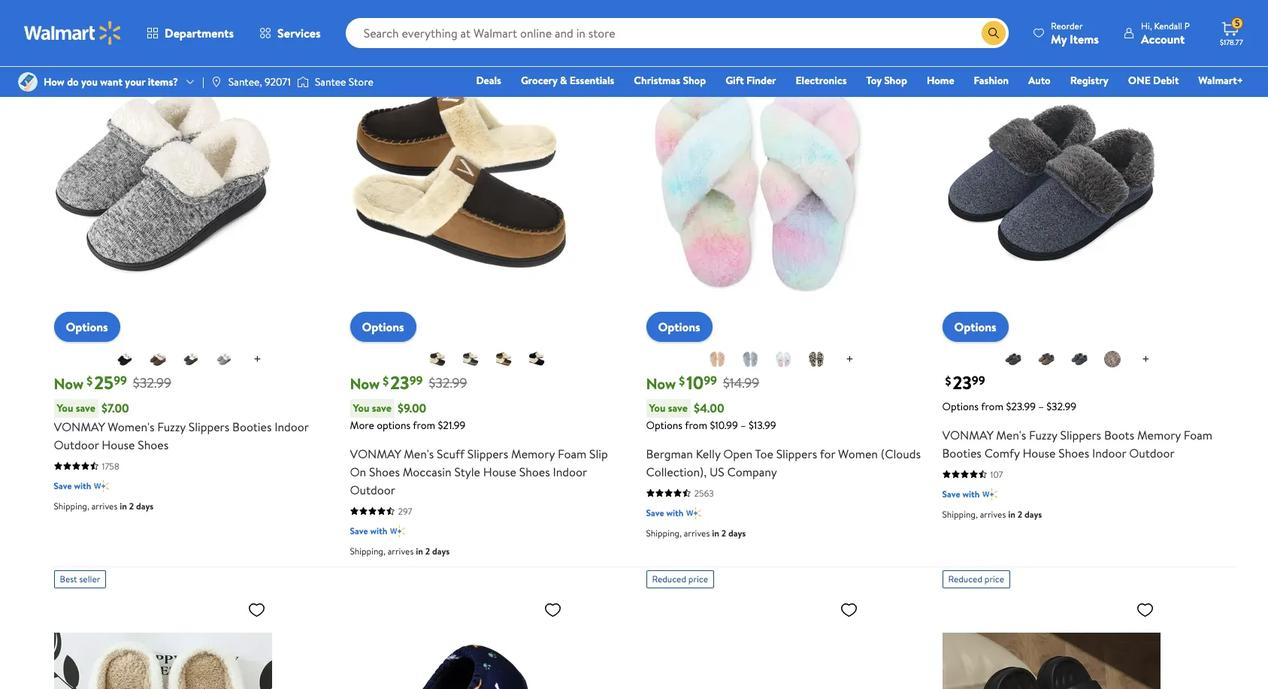 Task type: vqa. For each thing, say whether or not it's contained in the screenshot.
1st MINS from right
no



Task type: describe. For each thing, give the bounding box(es) containing it.
reduced for cloud slide sandal for women and men, bathroom shower slippers, eva anti-slip quick drying shower shoes, cushioned thick sole, black image
[[949, 573, 983, 585]]

$23.99
[[1006, 399, 1036, 414]]

$21.99
[[438, 418, 466, 433]]

hi,
[[1141, 19, 1152, 32]]

vonmay men's scuff slippers memory foam slip on shoes moccasin style house shoes indoor outdoor
[[350, 446, 608, 498]]

bergman
[[646, 446, 693, 462]]

add to favorites list, vonmay men's fuzzy slippers boots memory foam booties comfy house shoes indoor outdoor image
[[1137, 41, 1155, 60]]

grocery
[[521, 73, 558, 88]]

shop for toy shop
[[884, 73, 908, 88]]

grocery & essentials
[[521, 73, 615, 88]]

hi, kendall p account
[[1141, 19, 1190, 47]]

vonmay for vonmay men's fuzzy slippers boots memory foam booties comfy house shoes indoor outdoor
[[943, 427, 994, 443]]

options link for 25
[[54, 312, 120, 342]]

shipping, arrives in 2 days down 107
[[943, 508, 1042, 521]]

reorder
[[1051, 19, 1083, 32]]

1 horizontal spatial walmart plus image
[[687, 506, 702, 521]]

arrives down 107
[[980, 508, 1006, 521]]

10
[[687, 370, 704, 395]]

items
[[1070, 30, 1099, 47]]

 image for how do you want your items?
[[18, 72, 38, 92]]

2 23 from the left
[[953, 370, 972, 395]]

one debit link
[[1122, 72, 1186, 89]]

+ button for 25
[[241, 348, 274, 372]]

you save $4.00 options from $10.99 – $13.99
[[646, 400, 776, 433]]

now $ 10 99 $14.99
[[646, 370, 760, 395]]

coffee/brown image
[[494, 350, 512, 368]]

toy shop link
[[860, 72, 914, 89]]

santee
[[315, 74, 346, 89]]

gift finder link
[[719, 72, 783, 89]]

men's for house
[[996, 427, 1027, 443]]

company
[[728, 464, 777, 480]]

kendall
[[1155, 19, 1183, 32]]

1 23 from the left
[[390, 370, 410, 395]]

best for 23
[[356, 13, 373, 26]]

toe
[[755, 446, 774, 462]]

bergman kelly open toe slippers for women (clouds collection), us company image
[[646, 35, 864, 330]]

for
[[820, 446, 836, 462]]

happy rainbow image
[[775, 350, 793, 368]]

gift
[[726, 73, 744, 88]]

do
[[67, 74, 79, 89]]

from inside you save $4.00 options from $10.99 – $13.99
[[685, 418, 708, 433]]

options for options from $10.99 – $13.99
[[658, 319, 701, 335]]

fuzzy inside vonmay men's fuzzy slippers boots memory foam booties comfy house shoes indoor outdoor
[[1029, 427, 1058, 443]]

women's slippers，open toe slippers for womem，cozy plush bedroom shoes，indoor， outdoor，size：us 8.5-9.5（white） image
[[646, 594, 864, 690]]

my
[[1051, 30, 1067, 47]]

best seller for 25
[[60, 13, 100, 26]]

you save $9.00 more options from $21.99
[[350, 400, 466, 433]]

store
[[349, 74, 374, 89]]

107
[[991, 468, 1003, 481]]

Search search field
[[346, 18, 1009, 48]]

christmas
[[634, 73, 681, 88]]

christmas shop
[[634, 73, 706, 88]]

more
[[350, 418, 374, 433]]

navy/black image
[[527, 350, 546, 368]]

 image for santee, 92071
[[210, 76, 222, 88]]

$178.77
[[1220, 37, 1243, 47]]

santee store
[[315, 74, 374, 89]]

|
[[202, 74, 204, 89]]

walmart+
[[1199, 73, 1244, 88]]

1758
[[102, 460, 119, 473]]

options
[[377, 418, 411, 433]]

lady leopard image
[[808, 350, 826, 368]]

indoor inside vonmay men's fuzzy slippers boots memory foam booties comfy house shoes indoor outdoor
[[1093, 445, 1127, 461]]

shipping, arrives in 2 days down 2563
[[646, 527, 746, 540]]

you
[[81, 74, 98, 89]]

outdoor inside vonmay men's scuff slippers memory foam slip on shoes moccasin style house shoes indoor outdoor
[[350, 482, 395, 498]]

you for 10
[[649, 400, 666, 416]]

cloud slide sandal for women and men, bathroom shower slippers, eva anti-slip quick drying shower shoes, cushioned thick sole, black image
[[943, 594, 1161, 690]]

options for vonmay women's fuzzy slippers booties indoor outdoor house shoes
[[66, 319, 108, 335]]

fuzzy inside you save $7.00 vonmay women's fuzzy slippers booties indoor outdoor house shoes
[[157, 419, 186, 435]]

essentials
[[570, 73, 615, 88]]

vonmay women's fuzzy slippers booties indoor outdoor house shoes image
[[54, 35, 272, 330]]

auto link
[[1022, 72, 1058, 89]]

toy
[[867, 73, 882, 88]]

+ for 10
[[846, 350, 854, 369]]

departments
[[165, 25, 234, 41]]

options inside you save $4.00 options from $10.99 – $13.99
[[646, 418, 683, 433]]

save for 23
[[372, 400, 392, 416]]

items?
[[148, 74, 178, 89]]

reduced price for 'women's slippers，open toe slippers for womem，cozy plush bedroom shoes，indoor， outdoor，size：us 8.5-9.5（white）' image
[[652, 573, 708, 585]]

gift finder
[[726, 73, 776, 88]]

$ inside $ 23 99
[[946, 373, 952, 389]]

shoes right the on at the bottom of page
[[369, 464, 400, 480]]

scuff
[[437, 446, 465, 462]]

options for more options from $21.99
[[362, 319, 404, 335]]

debit
[[1154, 73, 1179, 88]]

women
[[838, 446, 878, 462]]

$9.00
[[398, 400, 426, 417]]

2 horizontal spatial from
[[981, 399, 1004, 414]]

how
[[44, 74, 65, 89]]

deals link
[[470, 72, 508, 89]]

$32.99 for 23
[[429, 374, 467, 393]]

departments button
[[134, 15, 247, 51]]

kelly
[[696, 446, 721, 462]]

foam inside vonmay men's fuzzy slippers boots memory foam booties comfy house shoes indoor outdoor
[[1184, 427, 1213, 443]]

vonmay men's scuff slippers memory foam slip on shoes moccasin style house shoes indoor outdoor image
[[350, 35, 568, 330]]

homehot toddler boys slippers elasitc heel memory foam house shoes indoor outdoor dark blue size 9 10 us image
[[350, 594, 568, 690]]

5 $178.77
[[1220, 17, 1243, 47]]

add to favorites list, vonmay women's fuzzy slippers booties indoor outdoor house shoes image
[[248, 41, 266, 60]]

services button
[[247, 15, 334, 51]]

1 horizontal spatial –
[[1039, 399, 1044, 414]]

christmas shop link
[[627, 72, 713, 89]]

save inside you save $7.00 vonmay women's fuzzy slippers booties indoor outdoor house shoes
[[76, 400, 95, 416]]

slippers inside you save $7.00 vonmay women's fuzzy slippers booties indoor outdoor house shoes
[[189, 419, 230, 435]]

walmart plus image for 23
[[983, 487, 998, 502]]

p
[[1185, 19, 1190, 32]]

booties for indoor
[[232, 419, 272, 435]]

indoor inside vonmay men's scuff slippers memory foam slip on shoes moccasin style house shoes indoor outdoor
[[553, 464, 587, 480]]

3 + button from the left
[[1130, 348, 1162, 372]]

men's for moccasin
[[404, 446, 434, 462]]

reorder my items
[[1051, 19, 1099, 47]]

99 for 10
[[704, 372, 717, 389]]

2563
[[694, 487, 714, 500]]

(clouds
[[881, 446, 921, 462]]

style
[[454, 464, 480, 480]]

best seller for 23
[[356, 13, 397, 26]]

boots
[[1105, 427, 1135, 443]]

$10.99
[[710, 418, 738, 433]]

now $ 25 99 $32.99
[[54, 370, 172, 395]]

electronics link
[[789, 72, 854, 89]]

shipping, arrives in 2 days down 1758
[[54, 500, 154, 513]]

1-dark gray image
[[182, 350, 200, 368]]

best seller for 10
[[652, 13, 693, 26]]

3 + from the left
[[1142, 350, 1150, 369]]

shoes inside vonmay men's fuzzy slippers boots memory foam booties comfy house shoes indoor outdoor
[[1059, 445, 1090, 461]]

french cream image
[[708, 350, 726, 368]]

electronics
[[796, 73, 847, 88]]

moccasin
[[403, 464, 452, 480]]

shipping, arrives in 2 days down walmart plus image on the bottom of page
[[350, 545, 450, 558]]



Task type: locate. For each thing, give the bounding box(es) containing it.
men's inside vonmay men's fuzzy slippers boots memory foam booties comfy house shoes indoor outdoor
[[996, 427, 1027, 443]]

you inside you save $9.00 more options from $21.99
[[353, 400, 369, 416]]

0 horizontal spatial  image
[[18, 72, 38, 92]]

– left $13.99
[[741, 418, 746, 433]]

– inside you save $4.00 options from $10.99 – $13.99
[[741, 418, 746, 433]]

2 + from the left
[[846, 350, 854, 369]]

 image right 92071
[[297, 74, 309, 89]]

3 you from the left
[[649, 400, 666, 416]]

reduced
[[652, 573, 687, 585], [949, 573, 983, 585]]

$32.99 inside now $ 23 99 $32.99
[[429, 374, 467, 393]]

santee, 92071
[[228, 74, 291, 89]]

+ right the lady leopard image
[[846, 350, 854, 369]]

add to favorites list, cloud slide sandal for women and men, bathroom shower slippers, eva anti-slip quick drying shower shoes, cushioned thick sole, black image
[[1137, 600, 1155, 619]]

1 horizontal spatial $32.99
[[429, 374, 467, 393]]

1 $ from the left
[[87, 373, 93, 389]]

outdoor down boots
[[1130, 445, 1175, 461]]

1 horizontal spatial men's
[[996, 427, 1027, 443]]

options link up black "image"
[[943, 312, 1009, 342]]

0 horizontal spatial reduced price
[[652, 573, 708, 585]]

options link up now $ 23 99 $32.99
[[350, 312, 416, 342]]

vonmay down the '$7.00'
[[54, 419, 105, 435]]

vonmay up comfy
[[943, 427, 994, 443]]

men's
[[996, 427, 1027, 443], [404, 446, 434, 462]]

on
[[350, 464, 366, 480]]

$ inside now $ 23 99 $32.99
[[383, 373, 389, 389]]

house
[[102, 437, 135, 453], [1023, 445, 1056, 461], [483, 464, 517, 480]]

booties down the 1 gray image
[[232, 419, 272, 435]]

+
[[253, 350, 262, 369], [846, 350, 854, 369], [1142, 350, 1150, 369]]

options link for 10
[[646, 312, 713, 342]]

1 horizontal spatial  image
[[210, 76, 222, 88]]

walmart plus image for $32.99
[[94, 479, 109, 494]]

99 for 23
[[410, 372, 423, 389]]

walmart image
[[24, 21, 122, 45]]

now
[[54, 373, 84, 394], [350, 373, 380, 394], [646, 373, 676, 394]]

$ inside now $ 25 99 $32.99
[[87, 373, 93, 389]]

save up options
[[372, 400, 392, 416]]

$ for 23
[[383, 373, 389, 389]]

 image for santee store
[[297, 74, 309, 89]]

0 horizontal spatial 23
[[390, 370, 410, 395]]

99 down the french cream image
[[704, 372, 717, 389]]

1 horizontal spatial save
[[372, 400, 392, 416]]

outdoor inside you save $7.00 vonmay women's fuzzy slippers booties indoor outdoor house shoes
[[54, 437, 99, 453]]

2 you from the left
[[353, 400, 369, 416]]

booties inside you save $7.00 vonmay women's fuzzy slippers booties indoor outdoor house shoes
[[232, 419, 272, 435]]

1 now from the left
[[54, 373, 84, 394]]

2 save from the left
[[372, 400, 392, 416]]

23
[[390, 370, 410, 395], [953, 370, 972, 395]]

now $ 23 99 $32.99
[[350, 370, 467, 395]]

1 horizontal spatial indoor
[[553, 464, 587, 480]]

0 horizontal spatial shop
[[683, 73, 706, 88]]

vonmay inside vonmay men's scuff slippers memory foam slip on shoes moccasin style house shoes indoor outdoor
[[350, 446, 401, 462]]

lankey smiley face slippers for women men anti-slip soft plush comfy indoor fuzzy slippers couple style home shoes image
[[54, 594, 272, 690]]

2 horizontal spatial indoor
[[1093, 445, 1127, 461]]

walmart plus image
[[390, 524, 406, 539]]

–
[[1039, 399, 1044, 414], [741, 418, 746, 433]]

vonmay inside vonmay men's fuzzy slippers boots memory foam booties comfy house shoes indoor outdoor
[[943, 427, 994, 443]]

registry
[[1071, 73, 1109, 88]]

$ left 25
[[87, 373, 93, 389]]

$ up options from $23.99 – $32.99
[[946, 373, 952, 389]]

add to favorites list, vonmay men's scuff slippers memory foam slip on shoes moccasin style house shoes indoor outdoor image
[[544, 41, 562, 60]]

slippers up style
[[468, 446, 509, 462]]

2 shop from the left
[[884, 73, 908, 88]]

2 price from the left
[[985, 573, 1005, 585]]

slippers inside vonmay men's fuzzy slippers boots memory foam booties comfy house shoes indoor outdoor
[[1061, 427, 1102, 443]]

options up 25
[[66, 319, 108, 335]]

1 horizontal spatial house
[[483, 464, 517, 480]]

0 vertical spatial indoor
[[275, 419, 309, 435]]

+ button right the 1 gray image
[[241, 348, 274, 372]]

0 vertical spatial booties
[[232, 419, 272, 435]]

from left the $23.99
[[981, 399, 1004, 414]]

shoes right style
[[519, 464, 550, 480]]

account
[[1141, 30, 1185, 47]]

0 vertical spatial memory
[[1138, 427, 1181, 443]]

$4.00
[[694, 400, 725, 417]]

2 horizontal spatial $32.99
[[1047, 399, 1077, 414]]

1 horizontal spatial reduced price
[[949, 573, 1005, 585]]

outdoor down 25
[[54, 437, 99, 453]]

+ right the 1 gray image
[[253, 350, 262, 369]]

$32.99 down 1 brown 'image'
[[133, 374, 172, 393]]

santee,
[[228, 74, 262, 89]]

memory inside vonmay men's fuzzy slippers boots memory foam booties comfy house shoes indoor outdoor
[[1138, 427, 1181, 443]]

vonmay up the on at the bottom of page
[[350, 446, 401, 462]]

4 options link from the left
[[943, 312, 1009, 342]]

1 horizontal spatial now
[[350, 373, 380, 394]]

fashion
[[974, 73, 1009, 88]]

from down the $4.00
[[685, 418, 708, 433]]

slip
[[590, 446, 608, 462]]

25
[[94, 370, 114, 395]]

2 99 from the left
[[410, 372, 423, 389]]

knit brown image
[[1104, 350, 1122, 368]]

vonmay men's fuzzy slippers boots memory foam booties comfy house shoes indoor outdoor image
[[943, 35, 1161, 330]]

arrives down 2563
[[684, 527, 710, 540]]

women's
[[108, 419, 154, 435]]

3 $ from the left
[[679, 373, 685, 389]]

$32.99 inside now $ 25 99 $32.99
[[133, 374, 172, 393]]

 image
[[18, 72, 38, 92], [297, 74, 309, 89], [210, 76, 222, 88]]

now inside now $ 10 99 $14.99
[[646, 373, 676, 394]]

save inside you save $9.00 more options from $21.99
[[372, 400, 392, 416]]

2 horizontal spatial you
[[649, 400, 666, 416]]

fashion link
[[967, 72, 1016, 89]]

vonmay men's fuzzy slippers boots memory foam booties comfy house shoes indoor outdoor
[[943, 427, 1213, 461]]

1 you from the left
[[57, 400, 73, 416]]

1 horizontal spatial fuzzy
[[1029, 427, 1058, 443]]

2 horizontal spatial now
[[646, 373, 676, 394]]

finder
[[747, 73, 776, 88]]

add to favorites list, lankey smiley face slippers for women men anti-slip soft plush comfy indoor fuzzy slippers couple style home shoes image
[[248, 600, 266, 619]]

save with
[[54, 479, 91, 492], [943, 488, 980, 500], [646, 507, 684, 519], [350, 525, 387, 537]]

best for 10
[[652, 13, 670, 26]]

booties for comfy
[[943, 445, 982, 461]]

1 vertical spatial men's
[[404, 446, 434, 462]]

seller for 25
[[79, 13, 100, 26]]

slippers inside vonmay men's scuff slippers memory foam slip on shoes moccasin style house shoes indoor outdoor
[[468, 446, 509, 462]]

you save $7.00 vonmay women's fuzzy slippers booties indoor outdoor house shoes
[[54, 400, 309, 453]]

shoes inside you save $7.00 vonmay women's fuzzy slippers booties indoor outdoor house shoes
[[138, 437, 169, 453]]

+ button for 10
[[834, 348, 866, 372]]

house down women's on the left of the page
[[102, 437, 135, 453]]

1 horizontal spatial from
[[685, 418, 708, 433]]

99 inside now $ 25 99 $32.99
[[114, 372, 127, 389]]

$32.99 for 25
[[133, 374, 172, 393]]

+ button right the lady leopard image
[[834, 348, 866, 372]]

2 horizontal spatial  image
[[297, 74, 309, 89]]

vonmay inside you save $7.00 vonmay women's fuzzy slippers booties indoor outdoor house shoes
[[54, 419, 105, 435]]

0 horizontal spatial memory
[[511, 446, 555, 462]]

1 vertical spatial booties
[[943, 445, 982, 461]]

$ left 10
[[679, 373, 685, 389]]

reduced price for cloud slide sandal for women and men, bathroom shower slippers, eva anti-slip quick drying shower shoes, cushioned thick sole, black image
[[949, 573, 1005, 585]]

2 horizontal spatial vonmay
[[943, 427, 994, 443]]

best
[[60, 13, 77, 26], [356, 13, 373, 26], [652, 13, 670, 26], [949, 13, 966, 26], [60, 573, 77, 585]]

you inside you save $4.00 options from $10.99 – $13.99
[[649, 400, 666, 416]]

bergman kelly open toe slippers for women (clouds collection), us company
[[646, 446, 921, 480]]

2 horizontal spatial + button
[[1130, 348, 1162, 372]]

$ up you save $9.00 more options from $21.99
[[383, 373, 389, 389]]

fuzzy
[[157, 419, 186, 435], [1029, 427, 1058, 443]]

0 vertical spatial –
[[1039, 399, 1044, 414]]

deals
[[476, 73, 501, 88]]

walmart plus image down 107
[[983, 487, 998, 502]]

fuzzy right women's on the left of the page
[[157, 419, 186, 435]]

0 horizontal spatial indoor
[[275, 419, 309, 435]]

2 options link from the left
[[350, 312, 416, 342]]

0 horizontal spatial foam
[[558, 446, 587, 462]]

$32.99 right the $23.99
[[1047, 399, 1077, 414]]

1 vertical spatial –
[[741, 418, 746, 433]]

0 horizontal spatial from
[[413, 418, 435, 433]]

save for 10
[[668, 400, 688, 416]]

add to favorites list, bergman kelly open toe slippers for women (clouds collection), us company image
[[840, 41, 858, 60]]

reduced price
[[652, 573, 708, 585], [949, 573, 1005, 585]]

shipping,
[[54, 500, 89, 513], [943, 508, 978, 521], [646, 527, 682, 540], [350, 545, 386, 558]]

add to favorites list, homehot toddler boys slippers elasitc heel memory foam house shoes indoor outdoor dark blue size 9 10 us image
[[544, 600, 562, 619]]

house inside vonmay men's fuzzy slippers boots memory foam booties comfy house shoes indoor outdoor
[[1023, 445, 1056, 461]]

1 99 from the left
[[114, 372, 127, 389]]

booties left comfy
[[943, 445, 982, 461]]

brown image
[[1038, 350, 1056, 368]]

2 horizontal spatial save
[[668, 400, 688, 416]]

options up the "bergman"
[[646, 418, 683, 433]]

save
[[54, 479, 72, 492], [943, 488, 961, 500], [646, 507, 664, 519], [350, 525, 368, 537]]

shop for christmas shop
[[683, 73, 706, 88]]

options link
[[54, 312, 120, 342], [350, 312, 416, 342], [646, 312, 713, 342], [943, 312, 1009, 342]]

collection),
[[646, 464, 707, 480]]

$13.99
[[749, 418, 776, 433]]

1 horizontal spatial you
[[353, 400, 369, 416]]

0 horizontal spatial outdoor
[[54, 437, 99, 453]]

1 + button from the left
[[241, 348, 274, 372]]

price for 'women's slippers，open toe slippers for womem，cozy plush bedroom shoes，indoor， outdoor，size：us 8.5-9.5（white）' image
[[689, 573, 708, 585]]

1 reduced price from the left
[[652, 573, 708, 585]]

house inside vonmay men's scuff slippers memory foam slip on shoes moccasin style house shoes indoor outdoor
[[483, 464, 517, 480]]

now for 10
[[646, 373, 676, 394]]

toy shop
[[867, 73, 908, 88]]

0 horizontal spatial walmart plus image
[[94, 479, 109, 494]]

save down 10
[[668, 400, 688, 416]]

black image
[[1005, 350, 1023, 368]]

2 $ from the left
[[383, 373, 389, 389]]

slippers left 'for'
[[776, 446, 817, 462]]

you inside you save $7.00 vonmay women's fuzzy slippers booties indoor outdoor house shoes
[[57, 400, 73, 416]]

now left 10
[[646, 373, 676, 394]]

0 horizontal spatial price
[[689, 573, 708, 585]]

99 down 1 black "image"
[[114, 372, 127, 389]]

3 save from the left
[[668, 400, 688, 416]]

options link up 1 black "image"
[[54, 312, 120, 342]]

2 horizontal spatial +
[[1142, 350, 1150, 369]]

search icon image
[[988, 27, 1000, 39]]

options
[[66, 319, 108, 335], [362, 319, 404, 335], [658, 319, 701, 335], [955, 319, 997, 335], [943, 399, 979, 414], [646, 418, 683, 433]]

booties
[[232, 419, 272, 435], [943, 445, 982, 461]]

grocery & essentials link
[[514, 72, 621, 89]]

your
[[125, 74, 145, 89]]

slippers left boots
[[1061, 427, 1102, 443]]

1 horizontal spatial booties
[[943, 445, 982, 461]]

men's inside vonmay men's scuff slippers memory foam slip on shoes moccasin style house shoes indoor outdoor
[[404, 446, 434, 462]]

1 horizontal spatial price
[[985, 573, 1005, 585]]

99 up $9.00
[[410, 372, 423, 389]]

add to favorites list, women's slippers，open toe slippers for womem，cozy plush bedroom shoes，indoor， outdoor，size：us 8.5-9.5（white） image
[[840, 600, 858, 619]]

2 reduced price from the left
[[949, 573, 1005, 585]]

foam inside vonmay men's scuff slippers memory foam slip on shoes moccasin style house shoes indoor outdoor
[[558, 446, 587, 462]]

dark blue image
[[1071, 350, 1089, 368]]

2 + button from the left
[[834, 348, 866, 372]]

+ button right knit brown icon
[[1130, 348, 1162, 372]]

walmart+ link
[[1192, 72, 1250, 89]]

black/coffee image
[[428, 350, 446, 368]]

99 for 25
[[114, 372, 127, 389]]

shoes down women's on the left of the page
[[138, 437, 169, 453]]

3 now from the left
[[646, 373, 676, 394]]

save inside you save $4.00 options from $10.99 – $13.99
[[668, 400, 688, 416]]

best seller
[[60, 13, 100, 26], [356, 13, 397, 26], [652, 13, 693, 26], [949, 13, 989, 26], [60, 573, 100, 585]]

– right the $23.99
[[1039, 399, 1044, 414]]

you up the "bergman"
[[649, 400, 666, 416]]

vonmay for vonmay men's scuff slippers memory foam slip on shoes moccasin style house shoes indoor outdoor
[[350, 446, 401, 462]]

1 horizontal spatial + button
[[834, 348, 866, 372]]

2 vertical spatial indoor
[[553, 464, 587, 480]]

0 horizontal spatial fuzzy
[[157, 419, 186, 435]]

now for 25
[[54, 373, 84, 394]]

options down $ 23 99
[[943, 399, 979, 414]]

0 horizontal spatial –
[[741, 418, 746, 433]]

house right style
[[483, 464, 517, 480]]

options for vonmay men's fuzzy slippers boots memory foam booties comfy house shoes indoor outdoor
[[955, 319, 997, 335]]

4 99 from the left
[[972, 372, 985, 389]]

arrives down walmart plus image on the bottom of page
[[388, 545, 414, 558]]

you left the '$7.00'
[[57, 400, 73, 416]]

1 brown image
[[149, 350, 167, 368]]

297
[[398, 505, 412, 518]]

one
[[1128, 73, 1151, 88]]

walmart plus image down 1758
[[94, 479, 109, 494]]

1 horizontal spatial +
[[846, 350, 854, 369]]

1 save from the left
[[76, 400, 95, 416]]

1 vertical spatial memory
[[511, 446, 555, 462]]

shoes right comfy
[[1059, 445, 1090, 461]]

1 horizontal spatial 23
[[953, 370, 972, 395]]

options link up the french cream image
[[646, 312, 713, 342]]

1 gray image
[[215, 350, 233, 368]]

house inside you save $7.00 vonmay women's fuzzy slippers booties indoor outdoor house shoes
[[102, 437, 135, 453]]

1 horizontal spatial vonmay
[[350, 446, 401, 462]]

$
[[87, 373, 93, 389], [383, 373, 389, 389], [679, 373, 685, 389], [946, 373, 952, 389]]

vonmay
[[54, 419, 105, 435], [943, 427, 994, 443], [350, 446, 401, 462]]

walmart plus image
[[94, 479, 109, 494], [983, 487, 998, 502], [687, 506, 702, 521]]

us
[[710, 464, 725, 480]]

seller for 10
[[672, 13, 693, 26]]

men's up moccasin
[[404, 446, 434, 462]]

1 + from the left
[[253, 350, 262, 369]]

from inside you save $9.00 more options from $21.99
[[413, 418, 435, 433]]

walmart plus image down 2563
[[687, 506, 702, 521]]

shipping, arrives in 2 days
[[54, 500, 154, 513], [943, 508, 1042, 521], [646, 527, 746, 540], [350, 545, 450, 558]]

99 inside now $ 10 99 $14.99
[[704, 372, 717, 389]]

$ for 10
[[679, 373, 685, 389]]

5
[[1235, 17, 1240, 29]]

seller for 23
[[376, 13, 397, 26]]

home
[[927, 73, 955, 88]]

1 horizontal spatial reduced
[[949, 573, 983, 585]]

Walmart Site-Wide search field
[[346, 18, 1009, 48]]

0 horizontal spatial $32.99
[[133, 374, 172, 393]]

2 horizontal spatial outdoor
[[1130, 445, 1175, 461]]

men's up comfy
[[996, 427, 1027, 443]]

slippers down the 1 gray image
[[189, 419, 230, 435]]

save
[[76, 400, 95, 416], [372, 400, 392, 416], [668, 400, 688, 416]]

1 horizontal spatial foam
[[1184, 427, 1213, 443]]

outdoor down the on at the bottom of page
[[350, 482, 395, 498]]

1 shop from the left
[[683, 73, 706, 88]]

1 horizontal spatial shop
[[884, 73, 908, 88]]

1 price from the left
[[689, 573, 708, 585]]

black/grey image
[[461, 350, 479, 368]]

now inside now $ 25 99 $32.99
[[54, 373, 84, 394]]

 image right | on the left top of page
[[210, 76, 222, 88]]

2 horizontal spatial house
[[1023, 445, 1056, 461]]

0 horizontal spatial now
[[54, 373, 84, 394]]

2 horizontal spatial walmart plus image
[[983, 487, 998, 502]]

memory right boots
[[1138, 427, 1181, 443]]

shoes
[[138, 437, 169, 453], [1059, 445, 1090, 461], [369, 464, 400, 480], [519, 464, 550, 480]]

3 99 from the left
[[704, 372, 717, 389]]

you up more at bottom left
[[353, 400, 369, 416]]

gray mist image
[[741, 350, 760, 368]]

fuzzy down the $23.99
[[1029, 427, 1058, 443]]

1 black image
[[116, 350, 134, 368]]

open
[[724, 446, 753, 462]]

memory left slip
[[511, 446, 555, 462]]

services
[[278, 25, 321, 41]]

in
[[120, 500, 127, 513], [1008, 508, 1016, 521], [712, 527, 720, 540], [416, 545, 423, 558]]

arrives
[[92, 500, 118, 513], [980, 508, 1006, 521], [684, 527, 710, 540], [388, 545, 414, 558]]

23 up $9.00
[[390, 370, 410, 395]]

1 horizontal spatial outdoor
[[350, 482, 395, 498]]

slippers
[[189, 419, 230, 435], [1061, 427, 1102, 443], [468, 446, 509, 462], [776, 446, 817, 462]]

0 horizontal spatial booties
[[232, 419, 272, 435]]

memory inside vonmay men's scuff slippers memory foam slip on shoes moccasin style house shoes indoor outdoor
[[511, 446, 555, 462]]

1 options link from the left
[[54, 312, 120, 342]]

0 horizontal spatial men's
[[404, 446, 434, 462]]

best for 25
[[60, 13, 77, 26]]

now inside now $ 23 99 $32.99
[[350, 373, 380, 394]]

3 options link from the left
[[646, 312, 713, 342]]

4 $ from the left
[[946, 373, 952, 389]]

how do you want your items?
[[44, 74, 178, 89]]

now left 25
[[54, 373, 84, 394]]

1 reduced from the left
[[652, 573, 687, 585]]

save left the '$7.00'
[[76, 400, 95, 416]]

0 vertical spatial men's
[[996, 427, 1027, 443]]

0 horizontal spatial vonmay
[[54, 419, 105, 435]]

23 up options from $23.99 – $32.99
[[953, 370, 972, 395]]

options up now $ 23 99 $32.99
[[362, 319, 404, 335]]

outdoor
[[54, 437, 99, 453], [1130, 445, 1175, 461], [350, 482, 395, 498]]

slippers inside bergman kelly open toe slippers for women (clouds collection), us company
[[776, 446, 817, 462]]

0 horizontal spatial house
[[102, 437, 135, 453]]

&
[[560, 73, 567, 88]]

0 horizontal spatial you
[[57, 400, 73, 416]]

auto
[[1029, 73, 1051, 88]]

+ right knit brown icon
[[1142, 350, 1150, 369]]

home link
[[920, 72, 961, 89]]

from down $9.00
[[413, 418, 435, 433]]

$ for 25
[[87, 373, 93, 389]]

99 inside $ 23 99
[[972, 372, 985, 389]]

house right comfy
[[1023, 445, 1056, 461]]

booties inside vonmay men's fuzzy slippers boots memory foam booties comfy house shoes indoor outdoor
[[943, 445, 982, 461]]

arrives down 1758
[[92, 500, 118, 513]]

options up 10
[[658, 319, 701, 335]]

0 vertical spatial foam
[[1184, 427, 1213, 443]]

shop right christmas
[[683, 73, 706, 88]]

price
[[689, 573, 708, 585], [985, 573, 1005, 585]]

0 horizontal spatial reduced
[[652, 573, 687, 585]]

reduced for 'women's slippers，open toe slippers for womem，cozy plush bedroom shoes，indoor， outdoor，size：us 8.5-9.5（white）' image
[[652, 573, 687, 585]]

 image left how
[[18, 72, 38, 92]]

$32.99
[[133, 374, 172, 393], [429, 374, 467, 393], [1047, 399, 1077, 414]]

1 horizontal spatial memory
[[1138, 427, 1181, 443]]

registry link
[[1064, 72, 1116, 89]]

options from $23.99 – $32.99
[[943, 399, 1077, 414]]

0 horizontal spatial + button
[[241, 348, 274, 372]]

1 vertical spatial foam
[[558, 446, 587, 462]]

99 up options from $23.99 – $32.99
[[972, 372, 985, 389]]

you for 23
[[353, 400, 369, 416]]

one debit
[[1128, 73, 1179, 88]]

$14.99
[[723, 374, 760, 393]]

now up more at bottom left
[[350, 373, 380, 394]]

price for cloud slide sandal for women and men, bathroom shower slippers, eva anti-slip quick drying shower shoes, cushioned thick sole, black image
[[985, 573, 1005, 585]]

outdoor inside vonmay men's fuzzy slippers boots memory foam booties comfy house shoes indoor outdoor
[[1130, 445, 1175, 461]]

2 now from the left
[[350, 373, 380, 394]]

2 reduced from the left
[[949, 573, 983, 585]]

99 inside now $ 23 99 $32.99
[[410, 372, 423, 389]]

92071
[[265, 74, 291, 89]]

1 vertical spatial indoor
[[1093, 445, 1127, 461]]

options link for 23
[[350, 312, 416, 342]]

want
[[100, 74, 123, 89]]

$32.99 down black/coffee icon
[[429, 374, 467, 393]]

0 horizontal spatial +
[[253, 350, 262, 369]]

options up $ 23 99
[[955, 319, 997, 335]]

0 horizontal spatial save
[[76, 400, 95, 416]]

now for 23
[[350, 373, 380, 394]]

$ inside now $ 10 99 $14.99
[[679, 373, 685, 389]]

+ for 25
[[253, 350, 262, 369]]

shop right toy
[[884, 73, 908, 88]]

indoor inside you save $7.00 vonmay women's fuzzy slippers booties indoor outdoor house shoes
[[275, 419, 309, 435]]

$ 23 99
[[946, 370, 985, 395]]



